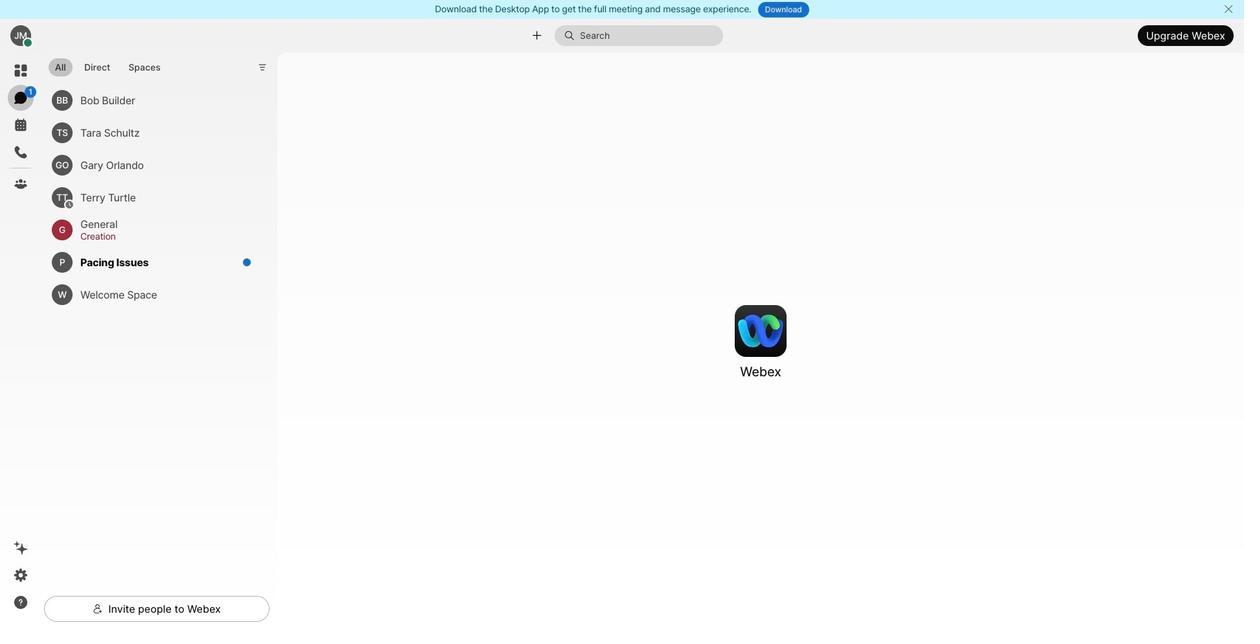 Task type: vqa. For each thing, say whether or not it's contained in the screenshot.
Add people by name or email TEXT FIELD
no



Task type: locate. For each thing, give the bounding box(es) containing it.
new messages image
[[243, 258, 252, 267]]

bob builder list item
[[47, 84, 259, 116]]

webex tab list
[[8, 58, 36, 197]]

cancel_16 image
[[1224, 4, 1234, 14]]

tab list
[[45, 51, 170, 81]]

terry turtle list item
[[47, 181, 259, 214]]

navigation
[[0, 53, 41, 628]]

general list item
[[47, 214, 259, 246]]

pacing issues, new messages list item
[[47, 246, 259, 279]]



Task type: describe. For each thing, give the bounding box(es) containing it.
tara schultz list item
[[47, 116, 259, 149]]

creation element
[[80, 229, 244, 244]]

gary orlando list item
[[47, 149, 259, 181]]

welcome space list item
[[47, 279, 259, 311]]



